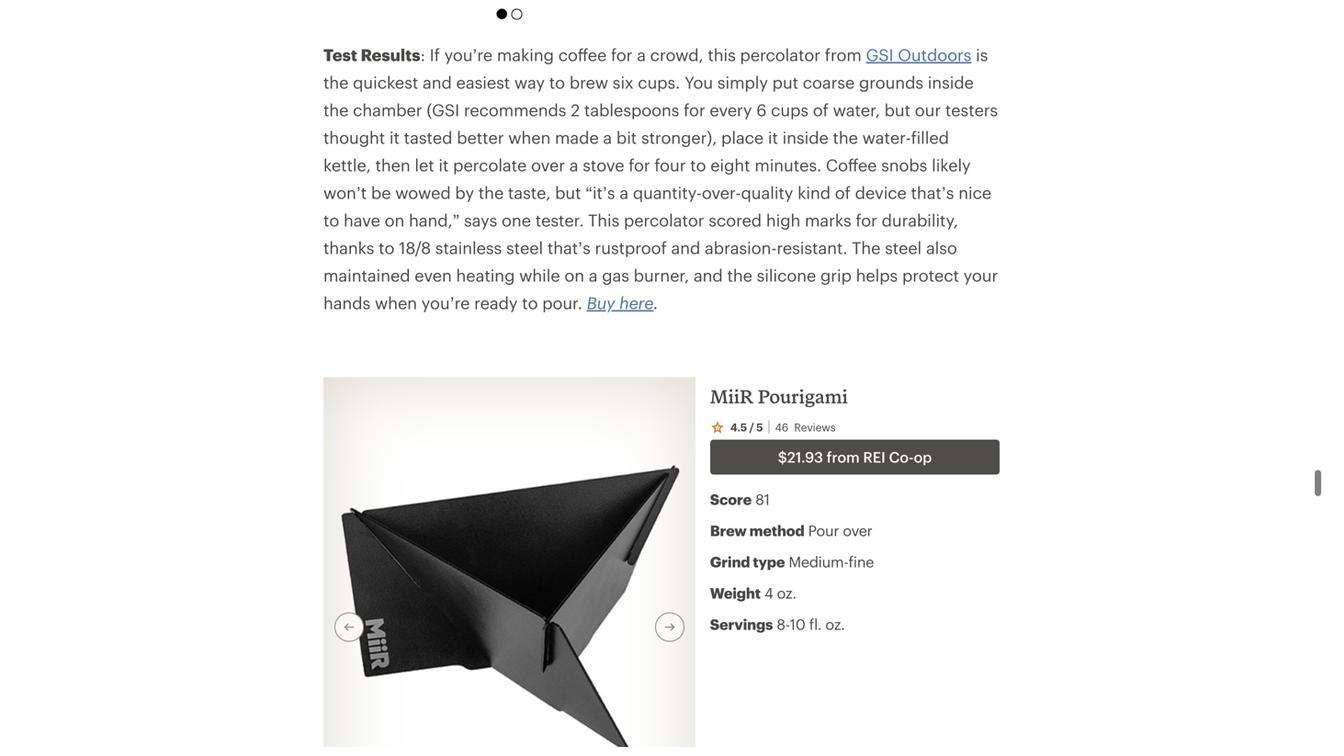 Task type: locate. For each thing, give the bounding box(es) containing it.
when down recommends
[[508, 128, 551, 147]]

over up fine
[[843, 522, 873, 539]]

helps
[[856, 266, 898, 285]]

pour
[[808, 522, 839, 539]]

on down be
[[385, 211, 405, 230]]

protect
[[902, 266, 959, 285]]

hands
[[323, 293, 371, 313]]

0 vertical spatial you're
[[444, 45, 493, 65]]

46 reviews
[[775, 421, 836, 434]]

and
[[423, 73, 452, 92], [671, 238, 701, 258], [694, 266, 723, 285]]

0 vertical spatial that's
[[911, 183, 954, 202]]

a left gas
[[589, 266, 598, 285]]

1 vertical spatial that's
[[548, 238, 591, 258]]

won't
[[323, 183, 367, 202]]

our
[[915, 100, 941, 120]]

weight 4 oz.
[[710, 585, 797, 602]]

quantity-
[[633, 183, 702, 202]]

percolator up put
[[740, 45, 821, 65]]

for up the
[[856, 211, 877, 230]]

servings
[[710, 616, 773, 633]]

that's up durability,
[[911, 183, 954, 202]]

2 steel from the left
[[885, 238, 922, 258]]

your
[[964, 266, 998, 285]]

one
[[502, 211, 531, 230]]

the
[[852, 238, 881, 258]]

1 vertical spatial when
[[375, 293, 417, 313]]

kind
[[798, 183, 831, 202]]

percolator
[[740, 45, 821, 65], [624, 211, 704, 230]]

it right place
[[768, 128, 778, 147]]

0 horizontal spatial when
[[375, 293, 417, 313]]

a left "bit"
[[603, 128, 612, 147]]

0 vertical spatial and
[[423, 73, 452, 92]]

of right kind
[[835, 183, 851, 202]]

0 vertical spatial percolator
[[740, 45, 821, 65]]

1 vertical spatial but
[[555, 183, 581, 202]]

making
[[497, 45, 554, 65]]

is the quickest and easiest way to brew six cups. you simply put coarse grounds inside the chamber (gsi recommends 2 tablespoons for every 6 cups of water, but our testers thought it tasted better when made a bit stronger), place it inside the water-filled kettle, then let it percolate over a stove for four to eight minutes. coffee snobs likely won't be wowed by the taste, but "it's a quantity-over-quality kind of device that's nice to have on hand," says one tester. this percolator scored high marks for durability, thanks to 18/8 stainless steel that's rustproof and abrasion-resistant. the steel also maintained even heating while on a gas burner, and the silicone grip helps protect your hands when you're ready to pour.
[[323, 45, 998, 313]]

minutes.
[[755, 156, 822, 175]]

previous image image
[[342, 620, 357, 635]]

for
[[611, 45, 633, 65], [684, 100, 705, 120], [629, 156, 650, 175], [856, 211, 877, 230]]

the down test
[[323, 73, 349, 92]]

0 vertical spatial on
[[385, 211, 405, 230]]

8-
[[777, 616, 790, 633]]

to left have
[[323, 211, 339, 230]]

method
[[750, 522, 805, 539]]

be
[[371, 183, 391, 202]]

0 horizontal spatial of
[[813, 100, 829, 120]]

0 horizontal spatial over
[[531, 156, 565, 175]]

0 vertical spatial but
[[885, 100, 911, 120]]

1 steel from the left
[[506, 238, 543, 258]]

over-
[[702, 183, 741, 202]]

10
[[790, 616, 806, 633]]

of down coarse
[[813, 100, 829, 120]]

is
[[976, 45, 988, 65]]

tester.
[[535, 211, 584, 230]]

and up burner,
[[671, 238, 701, 258]]

to right way
[[549, 73, 565, 92]]

from left rei at the right bottom of page
[[827, 449, 860, 466]]

inside down the outdoors
[[928, 73, 974, 92]]

1 horizontal spatial steel
[[885, 238, 922, 258]]

device
[[855, 183, 907, 202]]

0 vertical spatial when
[[508, 128, 551, 147]]

to left 18/8
[[379, 238, 395, 258]]

a
[[637, 45, 646, 65], [603, 128, 612, 147], [570, 156, 578, 175], [620, 183, 629, 202], [589, 266, 598, 285]]

1 horizontal spatial of
[[835, 183, 851, 202]]

you're inside is the quickest and easiest way to brew six cups. you simply put coarse grounds inside the chamber (gsi recommends 2 tablespoons for every 6 cups of water, but our testers thought it tasted better when made a bit stronger), place it inside the water-filled kettle, then let it percolate over a stove for four to eight minutes. coffee snobs likely won't be wowed by the taste, but "it's a quantity-over-quality kind of device that's nice to have on hand," says one tester. this percolator scored high marks for durability, thanks to 18/8 stainless steel that's rustproof and abrasion-resistant. the steel also maintained even heating while on a gas burner, and the silicone grip helps protect your hands when you're ready to pour.
[[422, 293, 470, 313]]

reviews
[[794, 421, 836, 434]]

1 vertical spatial of
[[835, 183, 851, 202]]

(gsi
[[427, 100, 460, 120]]

here
[[619, 293, 654, 313]]

fl.
[[809, 616, 822, 633]]

you
[[685, 73, 713, 92]]

to right four
[[690, 156, 706, 175]]

1 vertical spatial over
[[843, 522, 873, 539]]

and down if
[[423, 73, 452, 92]]

kettle,
[[323, 156, 371, 175]]

on
[[385, 211, 405, 230], [565, 266, 584, 285]]

you're down even
[[422, 293, 470, 313]]

bit
[[617, 128, 637, 147]]

score
[[710, 491, 752, 508]]

inside
[[928, 73, 974, 92], [783, 128, 829, 147]]

0 vertical spatial over
[[531, 156, 565, 175]]

0 horizontal spatial on
[[385, 211, 405, 230]]

it up then at the top left
[[390, 128, 400, 147]]

1 vertical spatial inside
[[783, 128, 829, 147]]

scored
[[709, 211, 762, 230]]

pourigami image
[[339, 463, 680, 747]]

pour.
[[542, 293, 582, 313]]

1 vertical spatial on
[[565, 266, 584, 285]]

water-
[[863, 128, 911, 147]]

$21.93
[[778, 449, 823, 466]]

from up coarse
[[825, 45, 862, 65]]

by
[[455, 183, 474, 202]]

maintained
[[323, 266, 410, 285]]

inside down cups on the top
[[783, 128, 829, 147]]

2 vertical spatial and
[[694, 266, 723, 285]]

it right 'let'
[[439, 156, 449, 175]]

op
[[914, 449, 932, 466]]

0 vertical spatial inside
[[928, 73, 974, 92]]

put
[[773, 73, 799, 92]]

1 vertical spatial percolator
[[624, 211, 704, 230]]

0 horizontal spatial that's
[[548, 238, 591, 258]]

tablespoons
[[584, 100, 679, 120]]

eight
[[711, 156, 750, 175]]

better
[[457, 128, 504, 147]]

you're up easiest
[[444, 45, 493, 65]]

1 horizontal spatial on
[[565, 266, 584, 285]]

let
[[415, 156, 434, 175]]

a up cups.
[[637, 45, 646, 65]]

from
[[825, 45, 862, 65], [827, 449, 860, 466]]

1 vertical spatial from
[[827, 449, 860, 466]]

$21.93 from rei co-op link
[[710, 440, 1000, 475]]

thanks
[[323, 238, 374, 258]]

1 horizontal spatial oz.
[[826, 616, 845, 633]]

next image image
[[662, 620, 677, 635]]

0 horizontal spatial oz.
[[777, 585, 797, 602]]

buy here .
[[587, 293, 658, 313]]

steel down the one
[[506, 238, 543, 258]]

:
[[420, 45, 425, 65]]

when down maintained
[[375, 293, 417, 313]]

over up taste,
[[531, 156, 565, 175]]

oz. right 4
[[777, 585, 797, 602]]

and down abrasion-
[[694, 266, 723, 285]]

1 horizontal spatial percolator
[[740, 45, 821, 65]]

but up tester. at the left top of the page
[[555, 183, 581, 202]]

the down abrasion-
[[727, 266, 753, 285]]

to down while
[[522, 293, 538, 313]]

1 vertical spatial you're
[[422, 293, 470, 313]]

miir pourigami
[[710, 386, 848, 407]]

but down grounds
[[885, 100, 911, 120]]

steel down durability,
[[885, 238, 922, 258]]

steel
[[506, 238, 543, 258], [885, 238, 922, 258]]

the
[[323, 73, 349, 92], [323, 100, 349, 120], [833, 128, 858, 147], [479, 183, 504, 202], [727, 266, 753, 285]]

then
[[375, 156, 410, 175]]

burner,
[[634, 266, 689, 285]]

oz.
[[777, 585, 797, 602], [826, 616, 845, 633]]

rei
[[863, 449, 886, 466]]

0 horizontal spatial steel
[[506, 238, 543, 258]]

percolator down quantity-
[[624, 211, 704, 230]]

0 horizontal spatial percolator
[[624, 211, 704, 230]]

that's down tester. at the left top of the page
[[548, 238, 591, 258]]

0 horizontal spatial it
[[390, 128, 400, 147]]

oz. right the fl.
[[826, 616, 845, 633]]

on up 'pour.'
[[565, 266, 584, 285]]

buy here link
[[587, 293, 654, 313]]



Task type: vqa. For each thing, say whether or not it's contained in the screenshot.
"Testing" to the bottom
no



Task type: describe. For each thing, give the bounding box(es) containing it.
percolator inside is the quickest and easiest way to brew six cups. you simply put coarse grounds inside the chamber (gsi recommends 2 tablespoons for every 6 cups of water, but our testers thought it tasted better when made a bit stronger), place it inside the water-filled kettle, then let it percolate over a stove for four to eight minutes. coffee snobs likely won't be wowed by the taste, but "it's a quantity-over-quality kind of device that's nice to have on hand," says one tester. this percolator scored high marks for durability, thanks to 18/8 stainless steel that's rustproof and abrasion-resistant. the steel also maintained even heating while on a gas burner, and the silicone grip helps protect your hands when you're ready to pour.
[[624, 211, 704, 230]]

likely
[[932, 156, 971, 175]]

rustproof
[[595, 238, 667, 258]]

0 vertical spatial from
[[825, 45, 862, 65]]

0 vertical spatial of
[[813, 100, 829, 120]]

0 horizontal spatial inside
[[783, 128, 829, 147]]

results
[[361, 45, 420, 65]]

for up six
[[611, 45, 633, 65]]

stainless
[[435, 238, 502, 258]]

.
[[654, 293, 658, 313]]

miir
[[710, 386, 754, 407]]

a down made
[[570, 156, 578, 175]]

image carousel region
[[323, 377, 695, 747]]

says
[[464, 211, 497, 230]]

$21.93 from rei co-op
[[778, 449, 932, 466]]

1 vertical spatial and
[[671, 238, 701, 258]]

have
[[344, 211, 380, 230]]

simply
[[718, 73, 768, 92]]

46
[[775, 421, 789, 434]]

fine
[[849, 553, 874, 570]]

2 horizontal spatial it
[[768, 128, 778, 147]]

water,
[[833, 100, 880, 120]]

thought
[[323, 128, 385, 147]]

gsi
[[866, 45, 894, 65]]

six
[[613, 73, 634, 92]]

made
[[555, 128, 599, 147]]

the right by
[[479, 183, 504, 202]]

brew method pour over
[[710, 522, 873, 539]]

if
[[430, 45, 440, 65]]

even
[[415, 266, 452, 285]]

grind type medium-fine
[[710, 553, 874, 570]]

wowed
[[395, 183, 451, 202]]

coffee
[[558, 45, 607, 65]]

hand,"
[[409, 211, 460, 230]]

this
[[588, 211, 620, 230]]

ready
[[474, 293, 518, 313]]

coffee
[[826, 156, 877, 175]]

silicone
[[757, 266, 816, 285]]

test
[[323, 45, 357, 65]]

cups.
[[638, 73, 680, 92]]

1 horizontal spatial inside
[[928, 73, 974, 92]]

also
[[926, 238, 957, 258]]

testers
[[945, 100, 998, 120]]

abrasion-
[[705, 238, 777, 258]]

marks
[[805, 211, 852, 230]]

a right "it's
[[620, 183, 629, 202]]

0 vertical spatial oz.
[[777, 585, 797, 602]]

6
[[756, 100, 767, 120]]

grounds
[[859, 73, 924, 92]]

every
[[710, 100, 752, 120]]

the up coffee
[[833, 128, 858, 147]]

high
[[766, 211, 801, 230]]

brew
[[710, 522, 747, 539]]

outdoors
[[898, 45, 972, 65]]

1 horizontal spatial over
[[843, 522, 873, 539]]

1 horizontal spatial it
[[439, 156, 449, 175]]

durability,
[[882, 211, 958, 230]]

1 horizontal spatial that's
[[911, 183, 954, 202]]

grip
[[821, 266, 852, 285]]

4.5
[[730, 421, 747, 434]]

taste,
[[508, 183, 551, 202]]

0 horizontal spatial but
[[555, 183, 581, 202]]

4
[[764, 585, 773, 602]]

way
[[515, 73, 545, 92]]

tasted
[[404, 128, 453, 147]]

the up thought on the top
[[323, 100, 349, 120]]

for down "bit"
[[629, 156, 650, 175]]

pourigami
[[758, 386, 848, 407]]

snobs
[[881, 156, 928, 175]]

for down the you
[[684, 100, 705, 120]]

gas
[[602, 266, 629, 285]]

1 horizontal spatial when
[[508, 128, 551, 147]]

1 horizontal spatial but
[[885, 100, 911, 120]]

four
[[655, 156, 686, 175]]

gsi outdoors link
[[866, 45, 972, 65]]

medium-
[[789, 553, 849, 570]]

heating
[[456, 266, 515, 285]]

81
[[755, 491, 770, 508]]

"it's
[[586, 183, 615, 202]]

stronger),
[[641, 128, 717, 147]]

co-
[[889, 449, 914, 466]]

brew
[[570, 73, 608, 92]]

score 81
[[710, 491, 770, 508]]

chamber
[[353, 100, 422, 120]]

while
[[519, 266, 560, 285]]

percolate
[[453, 156, 527, 175]]

place
[[721, 128, 764, 147]]

buy
[[587, 293, 615, 313]]

type
[[753, 553, 785, 570]]

over inside is the quickest and easiest way to brew six cups. you simply put coarse grounds inside the chamber (gsi recommends 2 tablespoons for every 6 cups of water, but our testers thought it tasted better when made a bit stronger), place it inside the water-filled kettle, then let it percolate over a stove for four to eight minutes. coffee snobs likely won't be wowed by the taste, but "it's a quantity-over-quality kind of device that's nice to have on hand," says one tester. this percolator scored high marks for durability, thanks to 18/8 stainless steel that's rustproof and abrasion-resistant. the steel also maintained even heating while on a gas burner, and the silicone grip helps protect your hands when you're ready to pour.
[[531, 156, 565, 175]]

2
[[571, 100, 580, 120]]

this
[[708, 45, 736, 65]]

grind
[[710, 553, 750, 570]]

1 vertical spatial oz.
[[826, 616, 845, 633]]

weight
[[710, 585, 761, 602]]

quality
[[741, 183, 793, 202]]

servings 8-10 fl. oz.
[[710, 616, 845, 633]]

stove
[[583, 156, 624, 175]]



